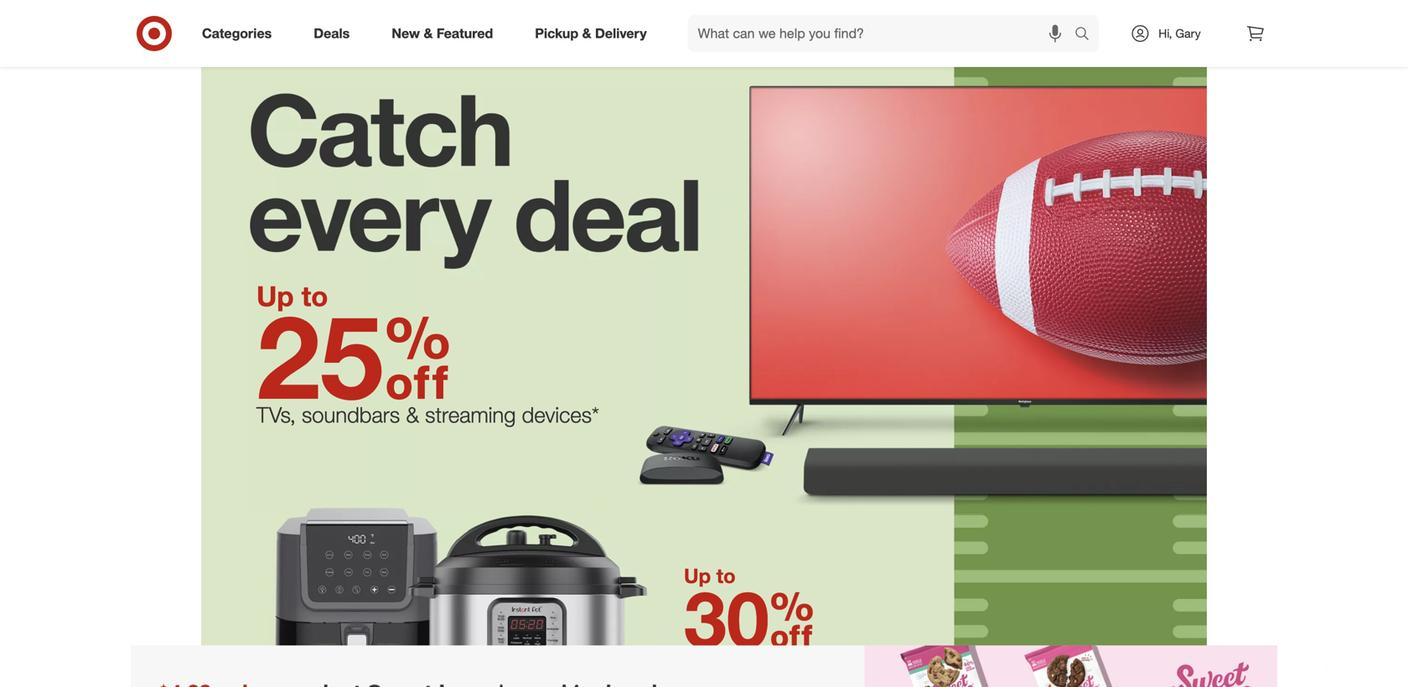Task type: describe. For each thing, give the bounding box(es) containing it.
hi, gary
[[1159, 26, 1201, 41]]

clothing, shoes & accessories deals
[[741, 0, 838, 29]]

& inside clothing, shoes & accessories deals
[[829, 0, 837, 12]]

30 
[[684, 572, 814, 665]]

streaming
[[425, 402, 516, 428]]

clothing,
[[743, 0, 789, 12]]

deals link
[[299, 15, 371, 52]]

categories
[[202, 25, 272, 42]]

catch every deal image
[[201, 51, 1207, 515]]

categories link
[[188, 15, 293, 52]]

What can we help you find? suggestions appear below search field
[[688, 15, 1079, 52]]

pickup & delivery link
[[521, 15, 668, 52]]

up to for 25 
[[257, 279, 328, 313]]

up to for 30 
[[684, 564, 736, 588]]

search button
[[1067, 15, 1107, 55]]

delivery
[[595, 25, 647, 42]]

& left the streaming
[[406, 402, 419, 428]]

shoes
[[793, 0, 826, 12]]

pickup & delivery
[[535, 25, 647, 42]]

deals inside clothing, shoes & accessories deals
[[809, 15, 838, 29]]

25
[[257, 286, 384, 426]]



Task type: vqa. For each thing, say whether or not it's contained in the screenshot.
soundbars on the bottom
yes



Task type: locate. For each thing, give the bounding box(es) containing it.
featured
[[437, 25, 493, 42]]

30
[[684, 572, 769, 665]]

gary
[[1176, 26, 1201, 41]]

1 vertical spatial up to
[[684, 564, 736, 588]]

new & featured
[[392, 25, 493, 42]]

to for 25
[[302, 279, 328, 313]]

new
[[392, 25, 420, 42]]

 for 30
[[769, 572, 814, 665]]

0 horizontal spatial deals
[[314, 25, 350, 42]]

deals
[[809, 15, 838, 29], [314, 25, 350, 42]]

soundbars
[[302, 402, 400, 428]]

pickup
[[535, 25, 579, 42]]

1 horizontal spatial 
[[769, 572, 814, 665]]

clothing, shoes & accessories deals link
[[704, 0, 875, 30]]

0 horizontal spatial up
[[257, 279, 294, 313]]

up
[[257, 279, 294, 313], [684, 564, 711, 588]]

new & featured link
[[377, 15, 514, 52]]

to for 30
[[717, 564, 736, 588]]

kitchen
[[684, 651, 741, 673]]

& for new & featured
[[424, 25, 433, 42]]

up to
[[257, 279, 328, 313], [684, 564, 736, 588]]

0 vertical spatial to
[[302, 279, 328, 313]]

1 horizontal spatial deals
[[809, 15, 838, 29]]

0 vertical spatial up to
[[257, 279, 328, 313]]

search
[[1067, 27, 1107, 43]]

devices*
[[522, 402, 599, 428]]

1 horizontal spatial up
[[684, 564, 711, 588]]

1 vertical spatial 
[[769, 572, 814, 665]]

1 vertical spatial to
[[717, 564, 736, 588]]

accessories
[[741, 15, 806, 29]]


[[384, 286, 451, 426], [769, 572, 814, 665]]

hi,
[[1159, 26, 1172, 41]]

dining
[[762, 651, 809, 673]]

& left the dining
[[746, 651, 757, 673]]

1 horizontal spatial to
[[717, 564, 736, 588]]

0 vertical spatial up
[[257, 279, 294, 313]]

1 vertical spatial up
[[684, 564, 711, 588]]

0 horizontal spatial 
[[384, 286, 451, 426]]

advertisement element
[[0, 654, 1408, 687]]

1 horizontal spatial up to
[[684, 564, 736, 588]]

& for kitchen & dining
[[746, 651, 757, 673]]

& for pickup & delivery
[[582, 25, 592, 42]]

0 vertical spatial 
[[384, 286, 451, 426]]

up for 30 
[[684, 564, 711, 588]]

up for 25 
[[257, 279, 294, 313]]

tvs, soundbars & streaming devices*
[[257, 402, 599, 428]]

deals left new
[[314, 25, 350, 42]]

kitchen & dining
[[684, 651, 809, 673]]

0 horizontal spatial up to
[[257, 279, 328, 313]]

25 
[[257, 286, 451, 426]]

& right shoes at the top of page
[[829, 0, 837, 12]]

to
[[302, 279, 328, 313], [717, 564, 736, 588]]

tvs,
[[257, 402, 296, 428]]

0 horizontal spatial to
[[302, 279, 328, 313]]

 for 25
[[384, 286, 451, 426]]

&
[[829, 0, 837, 12], [424, 25, 433, 42], [582, 25, 592, 42], [406, 402, 419, 428], [746, 651, 757, 673]]

& right pickup
[[582, 25, 592, 42]]

& right new
[[424, 25, 433, 42]]

deals down shoes at the top of page
[[809, 15, 838, 29]]



